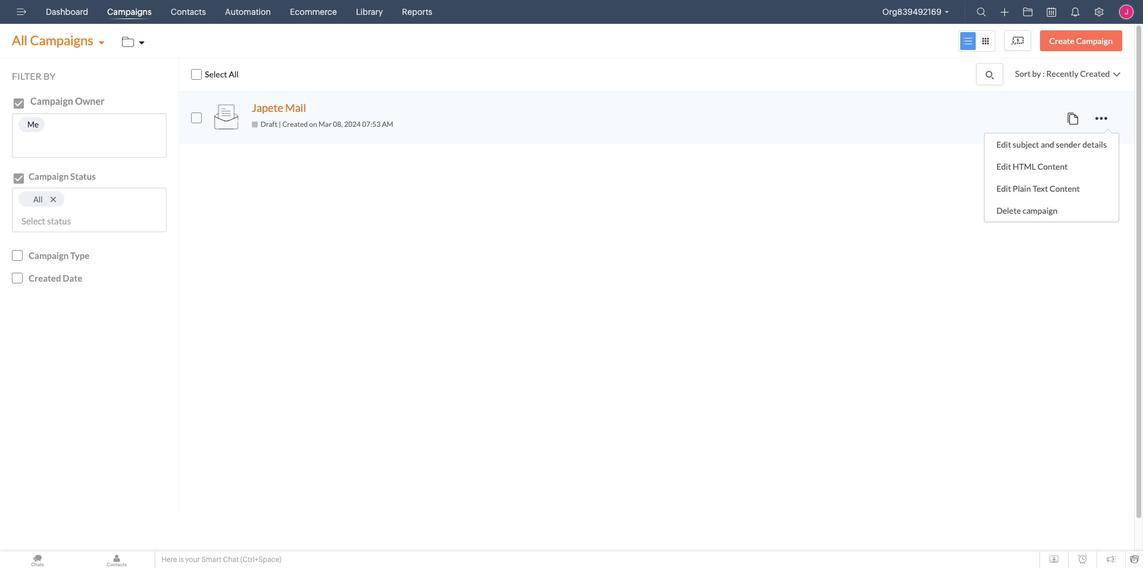 Task type: locate. For each thing, give the bounding box(es) containing it.
library link
[[351, 0, 388, 24]]

your
[[185, 556, 200, 564]]

contacts image
[[79, 552, 154, 568]]

folder image
[[1024, 7, 1033, 17]]

chats image
[[0, 552, 75, 568]]

here
[[161, 556, 177, 564]]

reports link
[[397, 0, 437, 24]]

org839492169
[[883, 7, 942, 17]]

automation link
[[220, 0, 276, 24]]

smart
[[202, 556, 222, 564]]

dashboard link
[[41, 0, 93, 24]]

reports
[[402, 7, 433, 17]]

ecommerce link
[[285, 0, 342, 24]]

search image
[[977, 7, 987, 17]]

dashboard
[[46, 7, 88, 17]]

calendar image
[[1048, 7, 1057, 17]]

here is your smart chat (ctrl+space)
[[161, 556, 282, 564]]



Task type: describe. For each thing, give the bounding box(es) containing it.
chat
[[223, 556, 239, 564]]

(ctrl+space)
[[240, 556, 282, 564]]

library
[[356, 7, 383, 17]]

campaigns link
[[103, 0, 156, 24]]

campaigns
[[107, 7, 152, 17]]

contacts
[[171, 7, 206, 17]]

automation
[[225, 7, 271, 17]]

contacts link
[[166, 0, 211, 24]]

quick actions image
[[1001, 8, 1009, 17]]

notifications image
[[1071, 7, 1081, 17]]

configure settings image
[[1095, 7, 1104, 17]]

ecommerce
[[290, 7, 337, 17]]

is
[[179, 556, 184, 564]]



Task type: vqa. For each thing, say whether or not it's contained in the screenshot.
Folder image
yes



